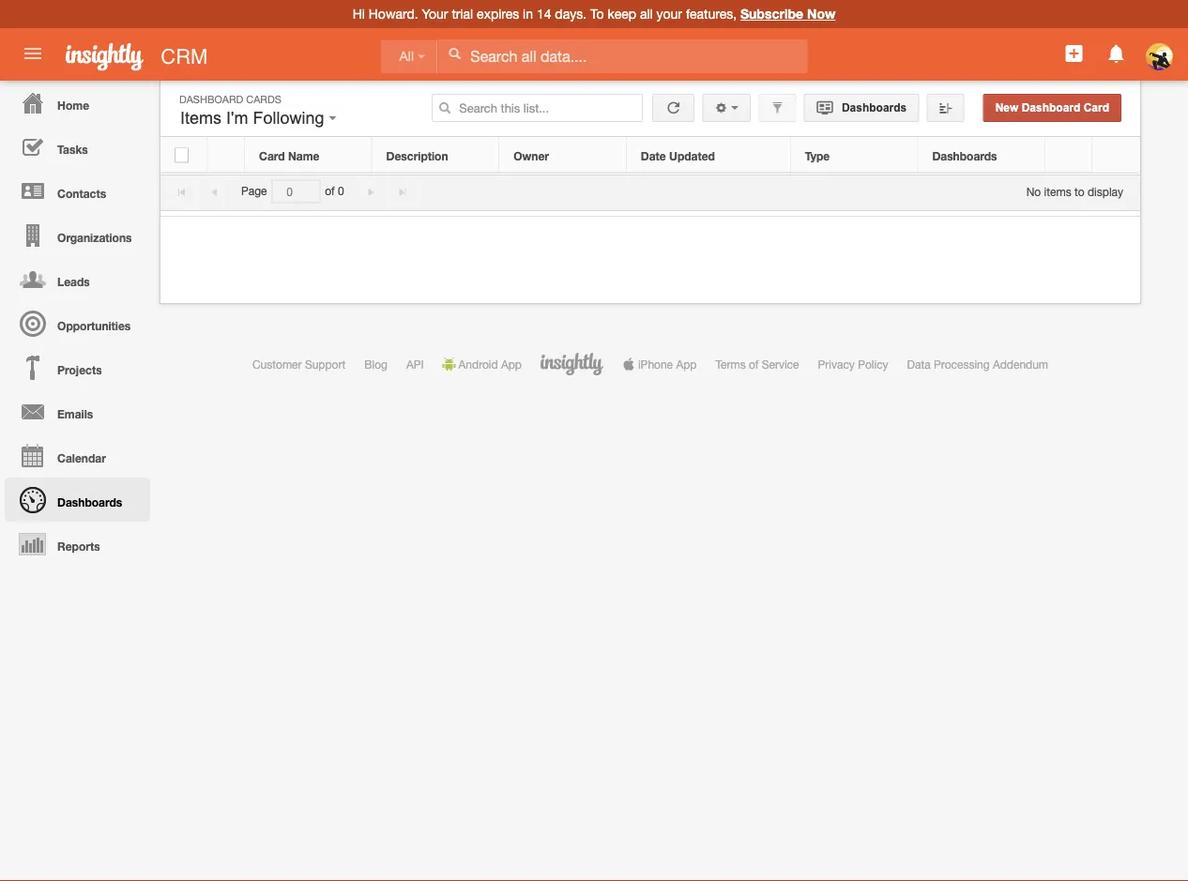 Task type: locate. For each thing, give the bounding box(es) containing it.
of left 0
[[325, 185, 335, 198]]

dashboards down show sidebar icon
[[932, 149, 997, 162]]

leads
[[57, 275, 90, 288]]

api
[[406, 358, 424, 371]]

card name
[[259, 149, 319, 162]]

dashboards up 'reports' link
[[57, 496, 122, 509]]

all
[[640, 6, 653, 22]]

1 vertical spatial of
[[749, 358, 759, 371]]

dashboard
[[179, 93, 243, 105], [1022, 101, 1080, 114]]

api link
[[406, 358, 424, 371]]

organizations
[[57, 231, 132, 244]]

terms
[[715, 358, 746, 371]]

items
[[180, 108, 221, 128]]

0 vertical spatial dashboards link
[[804, 94, 919, 122]]

1 horizontal spatial dashboards
[[839, 101, 907, 114]]

dashboards left show sidebar icon
[[839, 101, 907, 114]]

dashboards inside row
[[932, 149, 997, 162]]

0 vertical spatial of
[[325, 185, 335, 198]]

all
[[399, 49, 414, 64]]

of 0
[[325, 185, 344, 198]]

1 horizontal spatial app
[[676, 358, 697, 371]]

0 horizontal spatial app
[[501, 358, 522, 371]]

navigation
[[0, 81, 150, 566]]

card
[[1084, 101, 1109, 114], [259, 149, 285, 162]]

support
[[305, 358, 346, 371]]

of right terms at the top right
[[749, 358, 759, 371]]

iphone app
[[638, 358, 697, 371]]

projects link
[[5, 345, 150, 389]]

0 horizontal spatial dashboards
[[57, 496, 122, 509]]

dashboards
[[839, 101, 907, 114], [932, 149, 997, 162], [57, 496, 122, 509]]

subscribe
[[740, 6, 803, 22]]

emails
[[57, 407, 93, 420]]

date
[[641, 149, 666, 162]]

to
[[1075, 185, 1085, 198]]

show sidebar image
[[939, 101, 952, 114]]

app right android
[[501, 358, 522, 371]]

0 horizontal spatial card
[[259, 149, 285, 162]]

trial
[[452, 6, 473, 22]]

leads link
[[5, 257, 150, 301]]

dashboard cards
[[179, 93, 281, 105]]

refresh list image
[[665, 101, 682, 114]]

row containing card name
[[160, 138, 1139, 173]]

2 app from the left
[[676, 358, 697, 371]]

1 vertical spatial card
[[259, 149, 285, 162]]

white image
[[448, 47, 461, 60]]

card left the name
[[259, 149, 285, 162]]

notifications image
[[1105, 42, 1128, 65]]

2 horizontal spatial dashboards
[[932, 149, 997, 162]]

items
[[1044, 185, 1071, 198]]

calendar link
[[5, 434, 150, 478]]

blog
[[364, 358, 388, 371]]

owner
[[514, 149, 549, 162]]

dashboards link up type
[[804, 94, 919, 122]]

1 app from the left
[[501, 358, 522, 371]]

opportunities
[[57, 319, 131, 332]]

row
[[160, 138, 1139, 173]]

dashboards link
[[804, 94, 919, 122], [5, 478, 150, 522]]

crm
[[161, 44, 208, 68]]

1 vertical spatial dashboards link
[[5, 478, 150, 522]]

1 horizontal spatial dashboard
[[1022, 101, 1080, 114]]

0 horizontal spatial of
[[325, 185, 335, 198]]

in
[[523, 6, 533, 22]]

none checkbox inside row
[[175, 148, 189, 163]]

card down notifications icon
[[1084, 101, 1109, 114]]

dashboard up items in the left of the page
[[179, 93, 243, 105]]

opportunities link
[[5, 301, 150, 345]]

0 horizontal spatial dashboards link
[[5, 478, 150, 522]]

items i'm following
[[180, 108, 329, 128]]

android
[[459, 358, 498, 371]]

app for android app
[[501, 358, 522, 371]]

dashboards link down calendar
[[5, 478, 150, 522]]

data
[[907, 358, 931, 371]]

tasks
[[57, 143, 88, 156]]

None checkbox
[[175, 148, 189, 163]]

display
[[1088, 185, 1123, 198]]

1 horizontal spatial dashboards link
[[804, 94, 919, 122]]

processing
[[934, 358, 990, 371]]

1 vertical spatial dashboards
[[932, 149, 997, 162]]

howard.
[[369, 6, 418, 22]]

0 vertical spatial card
[[1084, 101, 1109, 114]]

now
[[807, 6, 836, 22]]

dashboard right new
[[1022, 101, 1080, 114]]

android app
[[459, 358, 522, 371]]

home
[[57, 99, 89, 112]]

reports
[[57, 540, 100, 553]]

app right "iphone"
[[676, 358, 697, 371]]

emails link
[[5, 389, 150, 434]]

customer support link
[[252, 358, 346, 371]]

reports link
[[5, 522, 150, 566]]

of
[[325, 185, 335, 198], [749, 358, 759, 371]]

dashboards inside navigation
[[57, 496, 122, 509]]

14
[[537, 6, 551, 22]]

app
[[501, 358, 522, 371], [676, 358, 697, 371]]

no
[[1026, 185, 1041, 198]]

data processing addendum link
[[907, 358, 1048, 371]]

description
[[386, 149, 448, 162]]

organizations link
[[5, 213, 150, 257]]

2 vertical spatial dashboards
[[57, 496, 122, 509]]

customer
[[252, 358, 302, 371]]



Task type: describe. For each thing, give the bounding box(es) containing it.
Search this list... text field
[[432, 94, 643, 122]]

policy
[[858, 358, 888, 371]]

no items to display
[[1026, 185, 1123, 198]]

navigation containing home
[[0, 81, 150, 566]]

name
[[288, 149, 319, 162]]

your
[[656, 6, 682, 22]]

type
[[805, 149, 830, 162]]

0 horizontal spatial dashboard
[[179, 93, 243, 105]]

date updated
[[641, 149, 715, 162]]

updated
[[669, 149, 715, 162]]

customer support
[[252, 358, 346, 371]]

items i'm following button
[[175, 104, 341, 132]]

android app link
[[443, 358, 522, 371]]

new dashboard card
[[995, 101, 1109, 114]]

keep
[[608, 6, 636, 22]]

calendar
[[57, 451, 106, 465]]

contacts link
[[5, 169, 150, 213]]

projects
[[57, 363, 102, 376]]

cards
[[246, 93, 281, 105]]

subscribe now link
[[740, 6, 836, 22]]

all link
[[381, 40, 437, 74]]

privacy policy link
[[818, 358, 888, 371]]

search image
[[438, 101, 452, 114]]

iphone app link
[[622, 358, 697, 371]]

new dashboard card link
[[983, 94, 1121, 122]]

page
[[241, 185, 267, 198]]

dashboard inside new dashboard card link
[[1022, 101, 1080, 114]]

features,
[[686, 6, 737, 22]]

blog link
[[364, 358, 388, 371]]

expires
[[477, 6, 519, 22]]

iphone
[[638, 358, 673, 371]]

terms of service
[[715, 358, 799, 371]]

data processing addendum
[[907, 358, 1048, 371]]

0 vertical spatial dashboards
[[839, 101, 907, 114]]

hi howard. your trial expires in 14 days. to keep all your features, subscribe now
[[353, 6, 836, 22]]

0
[[338, 185, 344, 198]]

home link
[[5, 81, 150, 125]]

contacts
[[57, 187, 106, 200]]

card inside row
[[259, 149, 285, 162]]

privacy policy
[[818, 358, 888, 371]]

cog image
[[715, 101, 728, 114]]

hi
[[353, 6, 365, 22]]

following
[[253, 108, 324, 128]]

your
[[422, 6, 448, 22]]

Search all data.... text field
[[438, 39, 807, 73]]

new
[[995, 101, 1019, 114]]

app for iphone app
[[676, 358, 697, 371]]

1 horizontal spatial of
[[749, 358, 759, 371]]

i'm
[[226, 108, 248, 128]]

show list view filters image
[[771, 101, 784, 114]]

privacy
[[818, 358, 855, 371]]

to
[[590, 6, 604, 22]]

terms of service link
[[715, 358, 799, 371]]

days.
[[555, 6, 587, 22]]

addendum
[[993, 358, 1048, 371]]

tasks link
[[5, 125, 150, 169]]

1 horizontal spatial card
[[1084, 101, 1109, 114]]

service
[[762, 358, 799, 371]]



Task type: vqa. For each thing, say whether or not it's contained in the screenshot.
Import Contact Notes from a CSV File Import notes related to contacts from a CSV (comma separated values) file.
no



